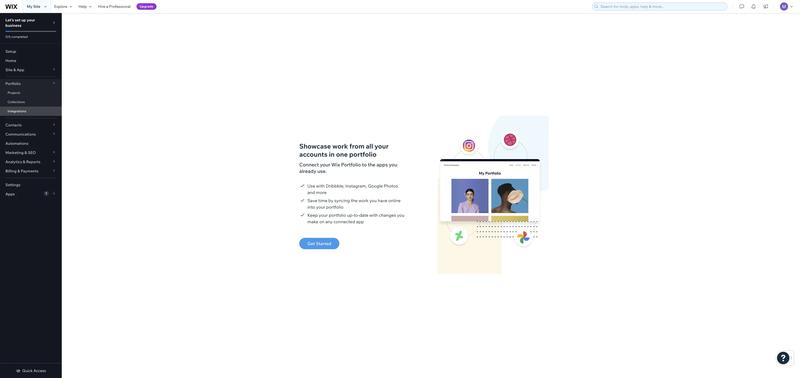 Task type: vqa. For each thing, say whether or not it's contained in the screenshot.
to- on the left of the page
yes



Task type: describe. For each thing, give the bounding box(es) containing it.
2 vertical spatial portfolio
[[329, 213, 346, 218]]

Search for tools, apps, help & more... field
[[599, 3, 726, 10]]

already
[[299, 168, 316, 174]]

app
[[17, 67, 24, 72]]

online
[[389, 198, 401, 203]]

portfolio inside dropdown button
[[5, 81, 21, 86]]

the inside 'use with dribbble, instagram, google photos and more save time by syncing the work you have online into your portfolio keep your portfolio up-to-date with changes you make on any connected app'
[[351, 198, 358, 203]]

0/6 completed
[[5, 35, 28, 39]]

business
[[5, 23, 21, 28]]

hire a professional
[[98, 4, 131, 9]]

use with dribbble, instagram, google photos and more save time by syncing the work you have online into your portfolio keep your portfolio up-to-date with changes you make on any connected app
[[308, 183, 405, 225]]

changes
[[379, 213, 396, 218]]

get started button
[[299, 238, 340, 249]]

get
[[308, 241, 315, 246]]

integrations link
[[0, 107, 62, 116]]

communications
[[5, 132, 36, 137]]

dribbble,
[[326, 183, 345, 189]]

and
[[308, 190, 315, 195]]

save
[[308, 198, 317, 203]]

0/6
[[5, 35, 11, 39]]

started
[[316, 241, 331, 246]]

let's
[[5, 18, 14, 22]]

1 horizontal spatial with
[[370, 213, 378, 218]]

wix
[[332, 162, 340, 168]]

my site
[[27, 4, 40, 9]]

into
[[308, 204, 315, 210]]

your down the time
[[316, 204, 325, 210]]

by
[[329, 198, 333, 203]]

billing & payments
[[5, 169, 38, 174]]

portfolio inside 'connect your wix portfolio to the apps you already use.'
[[341, 162, 361, 168]]

make
[[308, 219, 318, 225]]

up
[[21, 18, 26, 22]]

contacts button
[[0, 121, 62, 130]]

photos
[[384, 183, 398, 189]]

any
[[326, 219, 333, 225]]

use
[[308, 183, 315, 189]]

1 vertical spatial portfolio
[[326, 204, 344, 210]]

one
[[336, 150, 348, 158]]

keep
[[308, 213, 318, 218]]

analytics & reports
[[5, 160, 40, 164]]

to
[[362, 162, 367, 168]]

all
[[366, 142, 373, 150]]

get started
[[308, 241, 331, 246]]

integrations
[[8, 109, 26, 113]]

more
[[316, 190, 327, 195]]

help
[[79, 4, 87, 9]]

collections
[[8, 100, 25, 104]]

let's set up your business
[[5, 18, 35, 28]]

work inside 'use with dribbble, instagram, google photos and more save time by syncing the work you have online into your portfolio keep your portfolio up-to-date with changes you make on any connected app'
[[359, 198, 369, 203]]

marketing & seo button
[[0, 148, 62, 157]]

communications button
[[0, 130, 62, 139]]

a
[[106, 4, 108, 9]]

use.
[[318, 168, 327, 174]]

portfolio inside the showcase work from all your accounts in one portfolio
[[349, 150, 377, 158]]

& for marketing
[[24, 150, 27, 155]]

date
[[359, 213, 369, 218]]

marketing
[[5, 150, 24, 155]]

& for analytics
[[23, 160, 25, 164]]

site inside dropdown button
[[5, 67, 13, 72]]

time
[[318, 198, 328, 203]]

your inside the showcase work from all your accounts in one portfolio
[[375, 142, 389, 150]]

site & app
[[5, 67, 24, 72]]

seo
[[28, 150, 36, 155]]

1
[[46, 192, 47, 195]]



Task type: locate. For each thing, give the bounding box(es) containing it.
1 horizontal spatial portfolio
[[341, 162, 361, 168]]

showcase
[[299, 142, 331, 150]]

instagram,
[[346, 183, 367, 189]]

1 vertical spatial site
[[5, 67, 13, 72]]

apps
[[5, 192, 15, 197]]

1 horizontal spatial work
[[359, 198, 369, 203]]

hire a professional link
[[95, 0, 134, 13]]

0 vertical spatial portfolio
[[349, 150, 377, 158]]

setup link
[[0, 47, 62, 56]]

connected
[[334, 219, 355, 225]]

0 horizontal spatial portfolio
[[5, 81, 21, 86]]

work
[[333, 142, 348, 150], [359, 198, 369, 203]]

reports
[[26, 160, 40, 164]]

0 horizontal spatial with
[[316, 183, 325, 189]]

connect
[[299, 162, 319, 168]]

in
[[329, 150, 335, 158]]

home link
[[0, 56, 62, 65]]

upgrade button
[[136, 3, 157, 10]]

portfolio
[[5, 81, 21, 86], [341, 162, 361, 168]]

syncing
[[334, 198, 350, 203]]

portfolio up projects
[[5, 81, 21, 86]]

0 vertical spatial with
[[316, 183, 325, 189]]

with
[[316, 183, 325, 189], [370, 213, 378, 218]]

your up on
[[319, 213, 328, 218]]

your inside "let's set up your business"
[[27, 18, 35, 22]]

settings
[[5, 183, 20, 188]]

automations
[[5, 141, 28, 146]]

billing
[[5, 169, 17, 174]]

you left have
[[370, 198, 377, 203]]

analytics
[[5, 160, 22, 164]]

the right "syncing"
[[351, 198, 358, 203]]

& for billing
[[17, 169, 20, 174]]

help button
[[75, 0, 95, 13]]

payments
[[21, 169, 38, 174]]

setup
[[5, 49, 16, 54]]

0 vertical spatial portfolio
[[5, 81, 21, 86]]

quick
[[22, 369, 33, 374]]

1 vertical spatial with
[[370, 213, 378, 218]]

access
[[34, 369, 46, 374]]

sidebar element
[[0, 13, 62, 379]]

to-
[[354, 213, 359, 218]]

google
[[368, 183, 383, 189]]

apps
[[377, 162, 388, 168]]

showcase work from all your accounts in one portfolio
[[299, 142, 389, 158]]

your
[[27, 18, 35, 22], [375, 142, 389, 150], [320, 162, 330, 168], [316, 204, 325, 210], [319, 213, 328, 218]]

my
[[27, 4, 32, 9]]

0 vertical spatial you
[[389, 162, 398, 168]]

portfolio up the to
[[349, 150, 377, 158]]

& left the seo
[[24, 150, 27, 155]]

work up date
[[359, 198, 369, 203]]

professional
[[109, 4, 131, 9]]

you right apps
[[389, 162, 398, 168]]

contacts
[[5, 123, 22, 128]]

1 horizontal spatial site
[[33, 4, 40, 9]]

the right the to
[[368, 162, 376, 168]]

up-
[[347, 213, 354, 218]]

site down home
[[5, 67, 13, 72]]

& left reports
[[23, 160, 25, 164]]

billing & payments button
[[0, 167, 62, 176]]

work inside the showcase work from all your accounts in one portfolio
[[333, 142, 348, 150]]

home
[[5, 58, 16, 63]]

portfolio left the to
[[341, 162, 361, 168]]

0 horizontal spatial the
[[351, 198, 358, 203]]

hire
[[98, 4, 105, 9]]

1 vertical spatial work
[[359, 198, 369, 203]]

& inside popup button
[[23, 160, 25, 164]]

with right date
[[370, 213, 378, 218]]

marketing & seo
[[5, 150, 36, 155]]

site right the my
[[33, 4, 40, 9]]

2 vertical spatial you
[[397, 213, 405, 218]]

projects link
[[0, 88, 62, 98]]

your right up
[[27, 18, 35, 22]]

portfolio button
[[0, 79, 62, 88]]

collections link
[[0, 98, 62, 107]]

the inside 'connect your wix portfolio to the apps you already use.'
[[368, 162, 376, 168]]

automations link
[[0, 139, 62, 148]]

you right the changes
[[397, 213, 405, 218]]

connect your wix portfolio to the apps you already use.
[[299, 162, 398, 174]]

portfolio
[[349, 150, 377, 158], [326, 204, 344, 210], [329, 213, 346, 218]]

your right all
[[375, 142, 389, 150]]

completed
[[11, 35, 28, 39]]

with up the more
[[316, 183, 325, 189]]

the
[[368, 162, 376, 168], [351, 198, 358, 203]]

0 vertical spatial site
[[33, 4, 40, 9]]

have
[[378, 198, 388, 203]]

you
[[389, 162, 398, 168], [370, 198, 377, 203], [397, 213, 405, 218]]

& for site
[[13, 67, 16, 72]]

1 vertical spatial the
[[351, 198, 358, 203]]

work left from
[[333, 142, 348, 150]]

upgrade
[[140, 4, 153, 8]]

portfolio up the connected
[[329, 213, 346, 218]]

0 horizontal spatial site
[[5, 67, 13, 72]]

projects
[[8, 91, 20, 95]]

0 horizontal spatial work
[[333, 142, 348, 150]]

&
[[13, 67, 16, 72], [24, 150, 27, 155], [23, 160, 25, 164], [17, 169, 20, 174]]

on
[[319, 219, 325, 225]]

0 vertical spatial work
[[333, 142, 348, 150]]

& right billing
[[17, 169, 20, 174]]

& inside dropdown button
[[17, 169, 20, 174]]

1 vertical spatial you
[[370, 198, 377, 203]]

quick access button
[[16, 369, 46, 374]]

accounts
[[299, 150, 328, 158]]

portfolio down by
[[326, 204, 344, 210]]

explore
[[54, 4, 67, 9]]

1 vertical spatial portfolio
[[341, 162, 361, 168]]

app
[[356, 219, 364, 225]]

site & app button
[[0, 65, 62, 75]]

set
[[15, 18, 20, 22]]

1 horizontal spatial the
[[368, 162, 376, 168]]

your up use.
[[320, 162, 330, 168]]

settings link
[[0, 180, 62, 190]]

you inside 'connect your wix portfolio to the apps you already use.'
[[389, 162, 398, 168]]

from
[[350, 142, 365, 150]]

0 vertical spatial the
[[368, 162, 376, 168]]

quick access
[[22, 369, 46, 374]]

analytics & reports button
[[0, 157, 62, 167]]

your inside 'connect your wix portfolio to the apps you already use.'
[[320, 162, 330, 168]]

& left app
[[13, 67, 16, 72]]



